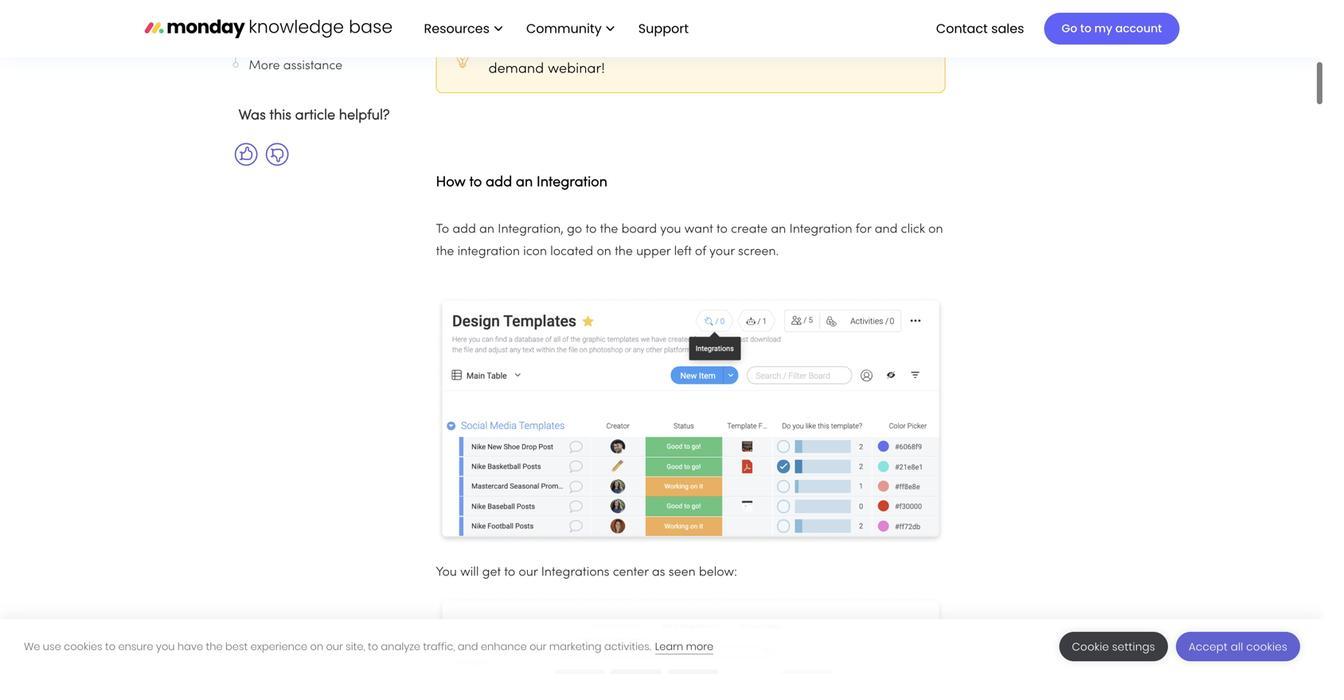 Task type: locate. For each thing, give the bounding box(es) containing it.
to right get
[[504, 567, 515, 579]]

main element
[[408, 0, 1180, 57]]

my
[[1095, 21, 1113, 36]]

for an on- demand webinar!
[[489, 40, 932, 76]]

1 horizontal spatial integration
[[789, 224, 852, 236]]

on right located at the top left of page
[[597, 246, 611, 258]]

2 cookies from the left
[[1246, 640, 1288, 655]]

demand
[[489, 63, 544, 76]]

you will get to our integrations center as seen below:
[[436, 567, 741, 579]]

crm
[[249, 29, 277, 41]]

our
[[519, 567, 538, 579], [326, 640, 343, 654], [530, 640, 547, 654]]

create
[[731, 224, 768, 236]]

and
[[875, 224, 898, 236], [458, 640, 478, 654]]

enhance
[[481, 640, 527, 654]]

1 vertical spatial on
[[597, 246, 611, 258]]

integration up 'go'
[[537, 176, 607, 190]]

you
[[660, 224, 681, 236], [156, 640, 175, 654]]

0 vertical spatial integration
[[537, 176, 607, 190]]

our right enhance
[[530, 640, 547, 654]]

add right how
[[486, 176, 512, 190]]

1 vertical spatial for
[[856, 224, 871, 236]]

to right how
[[469, 176, 482, 190]]

2 horizontal spatial on
[[928, 224, 943, 236]]

located
[[550, 246, 593, 258]]

1 cookies from the left
[[64, 640, 102, 654]]

an right create
[[771, 224, 786, 236]]

to inside main element
[[1080, 21, 1092, 36]]

activities.
[[604, 640, 651, 654]]

list containing resources
[[408, 0, 702, 57]]

cookie
[[1072, 640, 1109, 655]]

1 vertical spatial add
[[453, 224, 476, 236]]

community link
[[518, 15, 623, 42]]

0 horizontal spatial you
[[156, 640, 175, 654]]

integration
[[537, 176, 607, 190], [789, 224, 852, 236]]

on right experience
[[310, 640, 323, 654]]

an
[[888, 40, 905, 54], [516, 176, 533, 190], [479, 224, 494, 236], [771, 224, 786, 236]]

for
[[866, 40, 884, 54], [856, 224, 871, 236]]

go
[[1062, 21, 1078, 36]]

more
[[249, 60, 280, 72]]

0 horizontal spatial cookies
[[64, 640, 102, 654]]

add
[[486, 176, 512, 190], [453, 224, 476, 236]]

experience
[[250, 640, 307, 654]]

integration inside to add an integration, go to the board you want to create an integration for and click on the integration icon located on the upper left of your screen.
[[789, 224, 852, 236]]

cookies
[[64, 640, 102, 654], [1246, 640, 1288, 655]]

list
[[408, 0, 702, 57]]

1 horizontal spatial you
[[660, 224, 681, 236]]

2 vertical spatial on
[[310, 640, 323, 654]]

you up left
[[660, 224, 681, 236]]

how
[[436, 176, 466, 190]]

on
[[928, 224, 943, 236], [597, 246, 611, 258], [310, 640, 323, 654]]

integration.png image
[[436, 276, 946, 562]]

more
[[686, 640, 714, 654]]

0 vertical spatial add
[[486, 176, 512, 190]]

your
[[710, 246, 735, 258]]

0 horizontal spatial add
[[453, 224, 476, 236]]

this
[[270, 109, 291, 123]]

integration right create
[[789, 224, 852, 236]]

an left on- at right top
[[888, 40, 905, 54]]

want
[[685, 224, 713, 236]]

0 horizontal spatial on
[[310, 640, 323, 654]]

we
[[24, 640, 40, 654]]

accept all cookies
[[1189, 640, 1288, 655]]

site,
[[346, 640, 365, 654]]

to up your
[[717, 224, 728, 236]]

you inside dialog
[[156, 640, 175, 654]]

go
[[567, 224, 582, 236]]

an up integration
[[479, 224, 494, 236]]

0 vertical spatial and
[[875, 224, 898, 236]]

to
[[1080, 21, 1092, 36], [469, 176, 482, 190], [586, 224, 597, 236], [717, 224, 728, 236], [504, 567, 515, 579], [105, 640, 116, 654], [368, 640, 378, 654]]

center
[[613, 567, 649, 579]]

dialog containing cookie settings
[[0, 620, 1324, 674]]

0 horizontal spatial and
[[458, 640, 478, 654]]

for left click
[[856, 224, 871, 236]]

add right to
[[453, 224, 476, 236]]

1 vertical spatial and
[[458, 640, 478, 654]]

support
[[638, 19, 689, 37]]

the
[[600, 224, 618, 236], [436, 246, 454, 258], [615, 246, 633, 258], [206, 640, 223, 654]]

and right "traffic,"
[[458, 640, 478, 654]]

resources link
[[416, 15, 510, 42]]

1 horizontal spatial cookies
[[1246, 640, 1288, 655]]

how to add an integration link
[[436, 168, 607, 192]]

analyze
[[381, 640, 420, 654]]

assistance
[[283, 60, 343, 72]]

the down to
[[436, 246, 454, 258]]

on right click
[[928, 224, 943, 236]]

and left click
[[875, 224, 898, 236]]

was this article helpful?
[[239, 109, 390, 123]]

contact sales link
[[928, 15, 1032, 42]]

support link
[[630, 15, 702, 42], [638, 19, 694, 37]]

you left have
[[156, 640, 175, 654]]

cookies inside button
[[1246, 640, 1288, 655]]

0 vertical spatial for
[[866, 40, 884, 54]]

0 vertical spatial on
[[928, 224, 943, 236]]

accept all cookies button
[[1176, 632, 1300, 662]]

board
[[622, 224, 657, 236]]

our right get
[[519, 567, 538, 579]]

cookies right use
[[64, 640, 102, 654]]

cookies right all
[[1246, 640, 1288, 655]]

dialog
[[0, 620, 1324, 674]]

use
[[43, 640, 61, 654]]

integrations
[[541, 567, 610, 579]]

to right site,
[[368, 640, 378, 654]]

the down the "board"
[[615, 246, 633, 258]]

we use cookies to ensure you have the best experience on our site, to analyze traffic, and enhance our marketing activities. learn more
[[24, 640, 714, 654]]

best
[[225, 640, 248, 654]]

for left on- at right top
[[866, 40, 884, 54]]

upper
[[636, 246, 671, 258]]

1 horizontal spatial and
[[875, 224, 898, 236]]

1 horizontal spatial add
[[486, 176, 512, 190]]

0 vertical spatial you
[[660, 224, 681, 236]]

1 vertical spatial you
[[156, 640, 175, 654]]

account
[[1116, 21, 1162, 36]]

1 vertical spatial integration
[[789, 224, 852, 236]]

crm link
[[249, 25, 397, 45]]

to right go
[[1080, 21, 1092, 36]]



Task type: describe. For each thing, give the bounding box(es) containing it.
accept
[[1189, 640, 1228, 655]]

cookie settings
[[1072, 640, 1155, 655]]

all
[[1231, 640, 1243, 655]]

will
[[460, 567, 479, 579]]

marketing
[[549, 640, 602, 654]]

to right 'go'
[[586, 224, 597, 236]]

screen.
[[738, 246, 779, 258]]

0 horizontal spatial integration
[[537, 176, 607, 190]]

cookies for all
[[1246, 640, 1288, 655]]

contact
[[936, 19, 988, 37]]

more assistance
[[249, 60, 343, 72]]

more assistance link
[[249, 57, 397, 76]]

event.png image
[[436, 597, 946, 674]]

an up integration,
[[516, 176, 533, 190]]

go to my account
[[1062, 21, 1162, 36]]

helpful?
[[339, 109, 390, 123]]

and inside to add an integration, go to the board you want to create an integration for and click on the integration icon located on the upper left of your screen.
[[875, 224, 898, 236]]

sales
[[991, 19, 1024, 37]]

cookies for use
[[64, 640, 102, 654]]

community
[[526, 19, 602, 37]]

integration,
[[498, 224, 564, 236]]

add inside to add an integration, go to the board you want to create an integration for and click on the integration icon located on the upper left of your screen.
[[453, 224, 476, 236]]

icon
[[523, 246, 547, 258]]

the left the "board"
[[600, 224, 618, 236]]

click
[[901, 224, 925, 236]]

1 horizontal spatial on
[[597, 246, 611, 258]]

for inside to add an integration, go to the board you want to create an integration for and click on the integration icon located on the upper left of your screen.
[[856, 224, 871, 236]]

was
[[239, 109, 266, 123]]

as
[[652, 567, 665, 579]]

ensure
[[118, 640, 153, 654]]

traffic,
[[423, 640, 455, 654]]

contact sales
[[936, 19, 1024, 37]]

have
[[177, 640, 203, 654]]

to
[[436, 224, 449, 236]]

get
[[482, 567, 501, 579]]

webinar!
[[548, 63, 605, 76]]

article
[[295, 109, 335, 123]]

learn more link
[[655, 640, 714, 655]]

you
[[436, 567, 457, 579]]

seen
[[669, 567, 696, 579]]

settings
[[1112, 640, 1155, 655]]

monday.com logo image
[[145, 12, 392, 45]]

the left best
[[206, 640, 223, 654]]

to left ensure
[[105, 640, 116, 654]]

of
[[695, 246, 706, 258]]

for inside 'for an on- demand webinar!'
[[866, 40, 884, 54]]

an inside 'for an on- demand webinar!'
[[888, 40, 905, 54]]

integration
[[458, 246, 520, 258]]

our left site,
[[326, 640, 343, 654]]

on-
[[909, 40, 932, 54]]

to add an integration, go to the board you want to create an integration for and click on the integration icon located on the upper left of your screen.
[[436, 224, 943, 258]]

cookie settings button
[[1059, 632, 1168, 662]]

you inside to add an integration, go to the board you want to create an integration for and click on the integration icon located on the upper left of your screen.
[[660, 224, 681, 236]]

left
[[674, 246, 692, 258]]

below:
[[699, 567, 737, 579]]

learn
[[655, 640, 683, 654]]

how to add an integration
[[436, 176, 607, 190]]

resources
[[424, 19, 490, 37]]

go to my account link
[[1044, 13, 1180, 45]]



Task type: vqa. For each thing, say whether or not it's contained in the screenshot.
on to the right
yes



